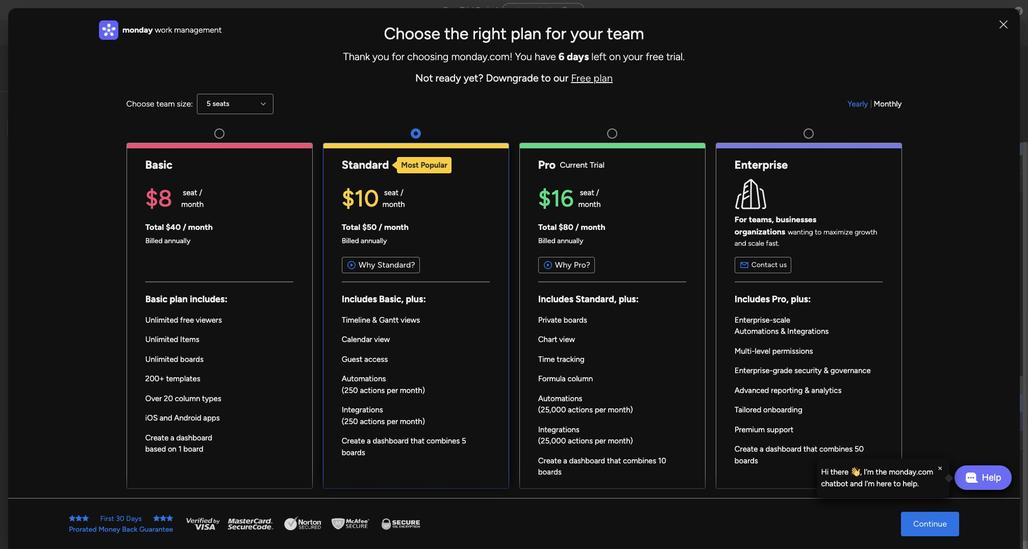 Task type: vqa. For each thing, say whether or not it's contained in the screenshot.
AI Assistant button
no



Task type: locate. For each thing, give the bounding box(es) containing it.
2 vertical spatial items
[[235, 290, 252, 299]]

identify strengths and weaknesses
[[166, 400, 277, 408]]

scale down pro,
[[773, 316, 791, 325]]

per inside the automations (250 actions per month)
[[387, 386, 398, 395]]

#1 down automations (25,000 actions per month) at the right bottom of the page
[[577, 418, 584, 427]]

basic left next on the left of the page
[[145, 294, 168, 305]]

/ inside $10 seat / month
[[401, 188, 404, 198]]

0 horizontal spatial plan
[[170, 294, 188, 305]]

column inside pro tier selected option
[[568, 375, 593, 384]]

month inside $10 seat / month
[[383, 200, 405, 209]]

automations up level
[[735, 327, 779, 336]]

total inside total $80 / month billed annually
[[538, 222, 557, 232]]

board for third the board #1 link from the bottom
[[556, 382, 575, 391]]

choose the right plan for your team
[[384, 24, 645, 43]]

per up integrations (250 actions per month)
[[387, 386, 398, 395]]

2 unlimited from the top
[[145, 335, 178, 345]]

seat down start from scratch on the right top of page
[[580, 188, 595, 198]]

automations (25,000 actions per month)
[[538, 394, 633, 415]]

automations down formula column
[[538, 394, 583, 404]]

annually for $16
[[558, 237, 584, 246]]

actions for automations (25,000 actions per month)
[[568, 406, 593, 415]]

$8
[[145, 185, 172, 212]]

and down 👋,
[[851, 480, 863, 489]]

star image
[[69, 515, 76, 523], [76, 515, 82, 523], [160, 515, 167, 523], [167, 515, 173, 523]]

0 vertical spatial the
[[445, 24, 469, 43]]

enterprise- down includes pro, plus:
[[735, 316, 773, 325]]

yearly option
[[848, 98, 869, 110]]

item up item 1
[[183, 142, 197, 151]]

0 vertical spatial automations
[[735, 327, 779, 336]]

(250 inside the automations (250 actions per month)
[[342, 386, 358, 395]]

2 enterprise- from the top
[[735, 367, 773, 376]]

monday
[[123, 25, 153, 35]]

2 vertical spatial plan
[[170, 294, 188, 305]]

without
[[172, 360, 208, 373]]

& inside enterprise-scale automations & integrations
[[781, 327, 786, 336]]

a inside create a dashboard based on 1 board
[[171, 434, 174, 443]]

that inside the create a dashboard that combines 5 boards
[[411, 437, 425, 446]]

view inside standard tier selected option
[[374, 335, 390, 345]]

the down free trial period
[[445, 24, 469, 43]]

0 vertical spatial 0
[[210, 216, 215, 225]]

create for create a dashboard that combines 50 boards
[[735, 445, 758, 454]]

0 horizontal spatial on
[[168, 445, 177, 454]]

people
[[768, 360, 789, 369]]

1 basic from the top
[[145, 158, 173, 172]]

integrations
[[788, 327, 829, 336], [342, 406, 383, 415], [538, 426, 580, 435]]

2 horizontal spatial plus:
[[791, 294, 811, 305]]

#1 for first the board #1 link from the top
[[577, 142, 584, 151]]

combines
[[427, 437, 460, 446], [820, 445, 853, 454], [623, 457, 657, 466]]

0 vertical spatial add
[[173, 179, 186, 187]]

create inside 'create a dashboard that combines 50 boards'
[[735, 445, 758, 454]]

the up here
[[876, 468, 888, 477]]

templates
[[166, 375, 200, 384]]

plan inside basic tier selected option
[[170, 294, 188, 305]]

a for create a dashboard that combines 5 boards
[[367, 437, 371, 446]]

guarantee
[[139, 526, 173, 534]]

4 board from the top
[[556, 418, 575, 427]]

month inside the total $40 / month billed annually
[[188, 222, 213, 232]]

overdue / 3 items
[[172, 103, 244, 116]]

2 board #1 from the top
[[556, 382, 584, 391]]

add down item 1
[[173, 179, 186, 187]]

2 billed from the left
[[342, 237, 359, 246]]

month for $16 seat / month
[[579, 200, 601, 209]]

includes:
[[190, 294, 228, 305]]

actions inside automations (25,000 actions per month)
[[568, 406, 593, 415]]

/ right $40
[[183, 222, 186, 232]]

actions up integrations (250 actions per month)
[[360, 386, 385, 395]]

4 board #1 link from the top
[[555, 413, 649, 431]]

month) up integrations (250 actions per month)
[[400, 386, 425, 395]]

2 horizontal spatial total
[[538, 222, 557, 232]]

1 why from the left
[[359, 260, 376, 270]]

unlimited items
[[145, 335, 199, 345]]

1 horizontal spatial that
[[607, 457, 621, 466]]

scale inside wanting to maximize growth and scale fast.
[[749, 239, 765, 248]]

2 plus: from the left
[[619, 294, 639, 305]]

month for total $50 / month billed annually
[[384, 222, 409, 232]]

plus: inside standard tier selected option
[[406, 294, 426, 305]]

team
[[607, 24, 645, 43], [156, 99, 175, 109]]

enterprise
[[735, 158, 788, 172]]

1 horizontal spatial combines
[[623, 457, 657, 466]]

create a dashboard that combines 50 boards
[[735, 445, 864, 466]]

integrations up permissions
[[788, 327, 829, 336]]

includes inside enterprise tier selected "option"
[[735, 294, 770, 305]]

0 horizontal spatial automations
[[342, 375, 386, 384]]

per inside integrations (250 actions per month)
[[387, 417, 398, 427]]

0 vertical spatial unlimited
[[145, 316, 178, 325]]

0 vertical spatial scale
[[749, 239, 765, 248]]

unlimited up 200+
[[145, 355, 178, 364]]

nov
[[834, 142, 846, 150]]

free left 'period'
[[444, 6, 459, 15]]

includes inside pro tier selected option
[[538, 294, 574, 305]]

continue
[[914, 519, 948, 529]]

1 board from the top
[[556, 142, 575, 151]]

board for fourth the board #1 link from the top of the page
[[556, 418, 575, 427]]

old project
[[166, 381, 202, 390]]

0 right includes:
[[228, 290, 233, 299]]

star image up prorated
[[82, 515, 89, 523]]

integrations for integrations (250 actions per month)
[[342, 406, 383, 415]]

boards inside basic tier selected option
[[180, 355, 204, 364]]

dashboard inside 'create a dashboard that combines 50 boards'
[[766, 445, 802, 454]]

0 horizontal spatial team
[[156, 99, 175, 109]]

$40
[[166, 222, 181, 232]]

/ down most at left
[[401, 188, 404, 198]]

boards
[[564, 316, 587, 325], [180, 355, 204, 364], [342, 449, 365, 458], [735, 457, 759, 466], [538, 468, 562, 477]]

0 horizontal spatial column
[[175, 394, 200, 404]]

standard,
[[576, 294, 617, 305]]

+ down item 1
[[167, 179, 171, 187]]

0 horizontal spatial free
[[180, 316, 194, 325]]

3 #1 from the top
[[577, 400, 584, 408]]

month) for integrations (25,000 actions per month)
[[608, 437, 633, 446]]

column inside basic tier selected option
[[175, 394, 200, 404]]

(250 inside integrations (250 actions per month)
[[342, 417, 358, 427]]

month right $10
[[383, 200, 405, 209]]

enterprise-
[[735, 316, 773, 325], [735, 367, 773, 376]]

(25,000 down automations (25,000 actions per month) at the right bottom of the page
[[538, 437, 566, 446]]

month) inside automations (25,000 actions per month)
[[608, 406, 633, 415]]

3 total from the left
[[538, 222, 557, 232]]

total $40 / month billed annually
[[145, 222, 213, 246]]

month right $16
[[579, 200, 601, 209]]

combines for includes standard, plus:
[[623, 457, 657, 466]]

monday work management
[[123, 25, 222, 35]]

2 horizontal spatial to
[[894, 480, 901, 489]]

& right security
[[824, 367, 829, 376]]

unlimited for unlimited items
[[145, 335, 178, 345]]

enterprise- up advanced
[[735, 367, 773, 376]]

combines inside "create a dashboard that combines 10 boards"
[[623, 457, 657, 466]]

a down integrations (25,000 actions per month)
[[564, 457, 568, 466]]

(250 down the automations (250 actions per month)
[[342, 417, 358, 427]]

management
[[174, 25, 222, 35], [103, 27, 159, 38]]

a left date at the bottom left of the page
[[211, 360, 217, 373]]

/ inside seat / month
[[199, 188, 202, 198]]

1 enterprise- from the top
[[735, 316, 773, 325]]

free
[[444, 6, 459, 15], [571, 72, 591, 84]]

/ inside total $50 / month billed annually
[[379, 222, 382, 232]]

not
[[416, 72, 433, 84]]

hi there 👋,  i'm the monday.com chatbot and i'm here to help.
[[822, 468, 934, 489]]

prorated money back guarantee
[[69, 526, 173, 534]]

plus: up views
[[406, 294, 426, 305]]

actions for integrations (25,000 actions per month)
[[568, 437, 593, 446]]

plan
[[511, 24, 542, 43], [594, 72, 613, 84], [170, 294, 188, 305]]

money
[[98, 526, 120, 534]]

/ right today
[[203, 213, 208, 226]]

billing cycle selection group
[[848, 98, 902, 110]]

(250 for automations (250 actions per month)
[[342, 386, 358, 395]]

combines inside the create a dashboard that combines 5 boards
[[427, 437, 460, 446]]

view
[[374, 335, 390, 345], [560, 335, 575, 345]]

the inside hi there 👋,  i'm the monday.com chatbot and i'm here to help.
[[876, 468, 888, 477]]

1 plus: from the left
[[406, 294, 426, 305]]

includes left pro,
[[735, 294, 770, 305]]

3 unlimited from the top
[[145, 355, 178, 364]]

to inside hi there 👋,  i'm the monday.com chatbot and i'm here to help.
[[894, 480, 901, 489]]

on right left
[[609, 51, 621, 63]]

0 vertical spatial 5
[[207, 100, 211, 108]]

first 30 days
[[100, 515, 142, 524]]

multi-level permissions
[[735, 347, 814, 356]]

dashboard for create a dashboard that combines 50 boards
[[766, 445, 802, 454]]

verified by visa image
[[185, 517, 221, 532]]

billed inside the total $40 / month billed annually
[[145, 237, 163, 246]]

0 horizontal spatial trial
[[461, 6, 474, 15]]

0 vertical spatial items
[[227, 106, 244, 115]]

1 horizontal spatial 5
[[462, 437, 466, 446]]

0 horizontal spatial the
[[445, 24, 469, 43]]

(25,000 for automations (25,000 actions per month)
[[538, 406, 566, 415]]

0 horizontal spatial annually
[[164, 237, 191, 246]]

0 horizontal spatial includes
[[342, 294, 377, 305]]

you
[[515, 51, 532, 63]]

2 seat from the left
[[384, 188, 399, 198]]

month) inside the automations (250 actions per month)
[[400, 386, 425, 395]]

upgrade now
[[519, 6, 562, 14]]

that for includes standard, plus:
[[607, 457, 621, 466]]

1 horizontal spatial integrations
[[538, 426, 580, 435]]

unlimited up unlimited items at bottom left
[[145, 316, 178, 325]]

(250 for integrations (250 actions per month)
[[342, 417, 358, 427]]

items right includes:
[[235, 290, 252, 299]]

items inside today / 0 items
[[217, 216, 234, 225]]

standard
[[342, 158, 389, 172]]

$16 seat / month
[[538, 185, 601, 212]]

2 vertical spatial 1
[[179, 445, 182, 454]]

automations down the guest access
[[342, 375, 386, 384]]

2 horizontal spatial billed
[[538, 237, 556, 246]]

dashboard down integrations (25,000 actions per month)
[[569, 457, 606, 466]]

enterprise- inside enterprise-scale automations & integrations
[[735, 316, 773, 325]]

2 vertical spatial to
[[894, 480, 901, 489]]

4 #1 from the top
[[577, 418, 584, 427]]

based
[[145, 445, 166, 454]]

work
[[155, 25, 172, 35], [82, 27, 101, 38]]

dashboard inside the create a dashboard that combines 5 boards
[[373, 437, 409, 446]]

1 horizontal spatial annually
[[361, 237, 387, 246]]

2 horizontal spatial annually
[[558, 237, 584, 246]]

analytics
[[812, 386, 842, 395]]

actions for integrations (250 actions per month)
[[360, 417, 385, 427]]

actions inside the automations (250 actions per month)
[[360, 386, 385, 395]]

combines for includes pro, plus:
[[820, 445, 853, 454]]

and down organizations
[[735, 239, 747, 248]]

1 vertical spatial to
[[815, 228, 822, 237]]

view for $10
[[374, 335, 390, 345]]

None search field
[[194, 102, 290, 118]]

work inside button
[[82, 27, 101, 38]]

seat inside the $16 seat / month
[[580, 188, 595, 198]]

board #1 link up "create a dashboard that combines 10 boards" at the right bottom
[[555, 413, 649, 431]]

0 vertical spatial for
[[546, 24, 567, 43]]

on
[[609, 51, 621, 63], [923, 160, 931, 169], [168, 445, 177, 454]]

annually inside total $50 / month billed annually
[[361, 237, 387, 246]]

enterprise-scale automations & integrations
[[735, 316, 829, 336]]

0 vertical spatial to
[[541, 72, 551, 84]]

actions inside integrations (25,000 actions per month)
[[568, 437, 593, 446]]

to right here
[[894, 480, 901, 489]]

0 vertical spatial team
[[607, 24, 645, 43]]

0 horizontal spatial help
[[951, 524, 969, 534]]

formula column
[[538, 375, 593, 384]]

integrations down automations (25,000 actions per month) at the right bottom of the page
[[538, 426, 580, 435]]

1 vertical spatial enterprise-
[[735, 367, 773, 376]]

0 horizontal spatial why
[[359, 260, 376, 270]]

1 seat from the left
[[183, 188, 197, 198]]

3 board #1 link from the top
[[555, 395, 649, 413]]

seat up today
[[183, 188, 197, 198]]

0 horizontal spatial 1
[[179, 445, 182, 454]]

billed up why standard? button on the top
[[342, 237, 359, 246]]

per for integrations (250 actions per month)
[[387, 417, 398, 427]]

that inside "create a dashboard that combines 10 boards"
[[607, 457, 621, 466]]

total inside the total $40 / month billed annually
[[145, 222, 164, 232]]

free up items
[[180, 316, 194, 325]]

assess old project's progress
[[166, 418, 259, 427]]

1 horizontal spatial free
[[646, 51, 664, 63]]

1 board #1 link from the top
[[555, 137, 649, 156]]

a for create a dashboard that combines 50 boards
[[760, 445, 764, 454]]

boards inside 'create a dashboard that combines 50 boards'
[[735, 457, 759, 466]]

2 view from the left
[[560, 335, 575, 345]]

month) up the create a dashboard that combines 5 boards
[[400, 417, 425, 427]]

free left trial. at top
[[646, 51, 664, 63]]

1 vertical spatial (250
[[342, 417, 358, 427]]

1 vertical spatial automations
[[342, 375, 386, 384]]

1 includes from the left
[[342, 294, 377, 305]]

1 horizontal spatial to
[[815, 228, 822, 237]]

per for automations (250 actions per month)
[[387, 386, 398, 395]]

billed up why pro? button
[[538, 237, 556, 246]]

board #1 link up scratch
[[555, 137, 649, 156]]

2 #1 from the top
[[577, 382, 584, 391]]

dashboard up board
[[176, 434, 212, 443]]

1 vertical spatial +
[[167, 436, 171, 445]]

integrations inside integrations (25,000 actions per month)
[[538, 426, 580, 435]]

0 inside next week / 0 items
[[228, 290, 233, 299]]

month) up integrations (25,000 actions per month)
[[608, 406, 633, 415]]

0 horizontal spatial total
[[145, 222, 164, 232]]

items inside overdue / 3 items
[[227, 106, 244, 115]]

standard tier selected option
[[323, 143, 509, 489]]

plan down left
[[594, 72, 613, 84]]

days
[[567, 51, 589, 63]]

work left monday
[[82, 27, 101, 38]]

1 horizontal spatial star image
[[153, 515, 160, 523]]

billed inside total $50 / month billed annually
[[342, 237, 359, 246]]

1 date from the top
[[837, 103, 852, 112]]

boards inside "create a dashboard that combines 10 boards"
[[538, 468, 562, 477]]

view inside pro tier selected option
[[560, 335, 575, 345]]

seat for $16
[[580, 188, 595, 198]]

board #1 up automations (25,000 actions per month) at the right bottom of the page
[[556, 382, 584, 391]]

includes pro, plus:
[[735, 294, 811, 305]]

annually inside total $80 / month billed annually
[[558, 237, 584, 246]]

items right '3'
[[227, 106, 244, 115]]

boards inside the create a dashboard that combines 5 boards
[[342, 449, 365, 458]]

0 horizontal spatial to
[[541, 72, 551, 84]]

star image
[[82, 515, 89, 523], [153, 515, 160, 523]]

month inside total $80 / month billed annually
[[581, 222, 606, 232]]

why inside standard tier selected option
[[359, 260, 376, 270]]

dashboard inside "create a dashboard that combines 10 boards"
[[569, 457, 606, 466]]

integrations inside enterprise-scale automations & integrations
[[788, 327, 829, 336]]

1 horizontal spatial includes
[[538, 294, 574, 305]]

1 horizontal spatial 0
[[228, 290, 233, 299]]

working on it
[[895, 160, 937, 169]]

scale inside enterprise-scale automations & integrations
[[773, 316, 791, 325]]

integrations inside integrations (250 actions per month)
[[342, 406, 383, 415]]

board #1 link
[[555, 137, 649, 156], [555, 377, 649, 395], [555, 395, 649, 413], [555, 413, 649, 431]]

automations inside automations (25,000 actions per month)
[[538, 394, 583, 404]]

dialog
[[818, 459, 950, 498]]

(25,000 inside automations (25,000 actions per month)
[[538, 406, 566, 415]]

1 total from the left
[[145, 222, 164, 232]]

group left the title
[[676, 161, 695, 169]]

support
[[767, 426, 794, 435]]

1 star image from the left
[[69, 515, 76, 523]]

3 billed from the left
[[538, 237, 556, 246]]

column down project
[[175, 394, 200, 404]]

0 horizontal spatial 5
[[207, 100, 211, 108]]

month) up "create a dashboard that combines 10 boards" at the right bottom
[[608, 437, 633, 446]]

0 horizontal spatial plus:
[[406, 294, 426, 305]]

a inside the create a dashboard that combines 5 boards
[[367, 437, 371, 446]]

create inside create a dashboard based on 1 board
[[145, 434, 169, 443]]

dashboard down "support"
[[766, 445, 802, 454]]

for right the you on the left of page
[[392, 51, 405, 63]]

boards for create a dashboard that combines 50 boards
[[735, 457, 759, 466]]

plus: right pro,
[[791, 294, 811, 305]]

monthly option
[[874, 98, 902, 110]]

2 board from the top
[[556, 382, 575, 391]]

later /
[[172, 324, 204, 336]]

1 horizontal spatial management
[[174, 25, 222, 35]]

plus: inside enterprise tier selected "option"
[[791, 294, 811, 305]]

1 inside create a dashboard based on 1 board
[[179, 445, 182, 454]]

month) inside integrations (250 actions per month)
[[400, 417, 425, 427]]

automations inside the automations (250 actions per month)
[[342, 375, 386, 384]]

dashboard inside create a dashboard based on 1 board
[[176, 434, 212, 443]]

month right $40
[[188, 222, 213, 232]]

2 includes from the left
[[538, 294, 574, 305]]

1 horizontal spatial the
[[876, 468, 888, 477]]

2 horizontal spatial seat
[[580, 188, 595, 198]]

seat / month
[[181, 188, 204, 209]]

plus: inside pro tier selected option
[[619, 294, 639, 305]]

group for group
[[692, 360, 712, 369]]

1 vertical spatial plan
[[594, 72, 613, 84]]

security
[[795, 367, 822, 376]]

1 vertical spatial the
[[876, 468, 888, 477]]

1 annually from the left
[[164, 237, 191, 246]]

2 horizontal spatial combines
[[820, 445, 853, 454]]

types
[[202, 394, 221, 404]]

0 vertical spatial + add item
[[167, 179, 203, 187]]

per up "create a dashboard that combines 10 boards" at the right bottom
[[595, 437, 606, 446]]

a down integrations (250 actions per month)
[[367, 437, 371, 446]]

trial.
[[667, 51, 685, 63]]

month inside total $50 / month billed annually
[[384, 222, 409, 232]]

see
[[179, 28, 191, 37]]

1 vertical spatial choose
[[126, 99, 154, 109]]

plans
[[192, 28, 209, 37]]

calendar view
[[342, 335, 390, 345]]

0 horizontal spatial choose
[[126, 99, 154, 109]]

month inside the $16 seat / month
[[579, 200, 601, 209]]

billed down '$8'
[[145, 237, 163, 246]]

premium support
[[735, 426, 794, 435]]

to
[[541, 72, 551, 84], [815, 228, 822, 237], [894, 480, 901, 489]]

0 horizontal spatial free
[[444, 6, 459, 15]]

create inside the create a dashboard that combines 5 boards
[[342, 437, 365, 446]]

(25,000 inside integrations (25,000 actions per month)
[[538, 437, 566, 446]]

choose team size:
[[126, 99, 193, 109]]

0 horizontal spatial combines
[[427, 437, 460, 446]]

0 vertical spatial enterprise-
[[735, 316, 773, 325]]

that inside 'create a dashboard that combines 50 boards'
[[804, 445, 818, 454]]

choose for choose team size:
[[126, 99, 154, 109]]

help.
[[903, 480, 920, 489]]

Filter dashboard by text search field
[[194, 102, 290, 118]]

1 (250 from the top
[[342, 386, 358, 395]]

1 horizontal spatial plan
[[511, 24, 542, 43]]

0 vertical spatial integrations
[[788, 327, 829, 336]]

2 board #1 link from the top
[[555, 377, 649, 395]]

start from scratch
[[556, 161, 615, 169]]

0 vertical spatial on
[[609, 51, 621, 63]]

0 vertical spatial (25,000
[[538, 406, 566, 415]]

choose
[[384, 24, 441, 43], [126, 99, 154, 109]]

2 vertical spatial automations
[[538, 394, 583, 404]]

board for third the board #1 link from the top
[[556, 400, 575, 408]]

2 vertical spatial unlimited
[[145, 355, 178, 364]]

new item button
[[151, 102, 190, 118]]

1 vertical spatial integrations
[[342, 406, 383, 415]]

board #1 down formula column
[[556, 400, 584, 408]]

item 1
[[166, 161, 185, 169]]

/ up today / 0 items
[[199, 188, 202, 198]]

0 vertical spatial basic
[[145, 158, 173, 172]]

total left $40
[[145, 222, 164, 232]]

board down formula column
[[556, 400, 575, 408]]

plan up unlimited free viewers
[[170, 294, 188, 305]]

new inside button
[[155, 106, 170, 114]]

2 basic from the top
[[145, 294, 168, 305]]

1 add from the top
[[173, 179, 186, 187]]

1 vertical spatial free
[[571, 72, 591, 84]]

2 vertical spatial integrations
[[538, 426, 580, 435]]

date up nov 28
[[837, 103, 852, 112]]

3 annually from the left
[[558, 237, 584, 246]]

a for without a date /
[[211, 360, 217, 373]]

0 vertical spatial date
[[837, 103, 852, 112]]

2 horizontal spatial 1
[[535, 145, 537, 152]]

why inside pro tier selected option
[[555, 260, 572, 270]]

seat inside $10 seat / month
[[384, 188, 399, 198]]

2 why from the left
[[555, 260, 572, 270]]

to inside wanting to maximize growth and scale fast.
[[815, 228, 822, 237]]

0 horizontal spatial billed
[[145, 237, 163, 246]]

option
[[0, 142, 130, 144]]

1 (25,000 from the top
[[538, 406, 566, 415]]

2 (250 from the top
[[342, 417, 358, 427]]

why for $16
[[555, 260, 572, 270]]

create down integrations (25,000 actions per month)
[[538, 457, 562, 466]]

#1 up 'from' on the top right of the page
[[577, 142, 584, 151]]

create down integrations (250 actions per month)
[[342, 437, 365, 446]]

1 unlimited from the top
[[145, 316, 178, 325]]

2 horizontal spatial automations
[[735, 327, 779, 336]]

plus: right standard,
[[619, 294, 639, 305]]

list box
[[0, 141, 130, 298]]

3 star image from the left
[[160, 515, 167, 523]]

3 includes from the left
[[735, 294, 770, 305]]

a inside 'create a dashboard that combines 50 boards'
[[760, 445, 764, 454]]

private boards
[[538, 316, 587, 325]]

create inside "create a dashboard that combines 10 boards"
[[538, 457, 562, 466]]

30
[[116, 515, 124, 524]]

1 #1 from the top
[[577, 142, 584, 151]]

actions up "create a dashboard that combines 10 boards" at the right bottom
[[568, 437, 593, 446]]

choose for choose the right plan for your team
[[384, 24, 441, 43]]

1 horizontal spatial seat
[[384, 188, 399, 198]]

3 seat from the left
[[580, 188, 595, 198]]

1 vertical spatial unlimited
[[145, 335, 178, 345]]

star image up 'guarantee'
[[153, 515, 160, 523]]

view right chart
[[560, 335, 575, 345]]

per inside integrations (25,000 actions per month)
[[595, 437, 606, 446]]

includes for $10
[[342, 294, 377, 305]]

yearly
[[848, 99, 869, 109]]

2 vertical spatial on
[[168, 445, 177, 454]]

items
[[180, 335, 199, 345]]

remove image
[[1010, 531, 1018, 540]]

1 view from the left
[[374, 335, 390, 345]]

item
[[183, 142, 197, 151], [166, 161, 181, 169], [188, 179, 203, 187], [188, 436, 203, 445]]

work left see
[[155, 25, 172, 35]]

help right chat bot icon
[[983, 472, 1002, 484]]

0 right today
[[210, 216, 215, 225]]

date up the analytics
[[837, 360, 852, 369]]

nov 28
[[834, 142, 856, 150]]

2 annually from the left
[[361, 237, 387, 246]]

annually down $50
[[361, 237, 387, 246]]

2 add from the top
[[173, 436, 186, 445]]

total inside total $50 / month billed annually
[[342, 222, 361, 232]]

& left the gantt
[[372, 316, 377, 325]]

3 board from the top
[[556, 400, 575, 408]]

billed inside total $80 / month billed annually
[[538, 237, 556, 246]]

& up multi-level permissions
[[781, 327, 786, 336]]

board #1 down automations (25,000 actions per month) at the right bottom of the page
[[556, 418, 584, 427]]

month)
[[400, 386, 425, 395], [608, 406, 633, 415], [400, 417, 425, 427], [608, 437, 633, 446]]

billed
[[145, 237, 163, 246], [342, 237, 359, 246], [538, 237, 556, 246]]

choose left 'new item'
[[126, 99, 154, 109]]

1 + add item from the top
[[167, 179, 203, 187]]

0 vertical spatial (250
[[342, 386, 358, 395]]

actions inside integrations (250 actions per month)
[[360, 417, 385, 427]]

/
[[214, 103, 219, 116], [199, 188, 202, 198], [401, 188, 404, 198], [597, 188, 600, 198], [203, 213, 208, 226], [183, 222, 186, 232], [379, 222, 382, 232], [576, 222, 579, 232], [221, 287, 226, 300], [197, 324, 202, 336], [243, 360, 248, 373]]

1 vertical spatial column
[[175, 394, 200, 404]]

dashboard
[[176, 434, 212, 443], [373, 437, 409, 446], [766, 445, 802, 454], [569, 457, 606, 466]]

create a dashboard that combines 5 boards
[[342, 437, 466, 458]]

i'm right 👋,
[[864, 468, 874, 477]]

annually down $80
[[558, 237, 584, 246]]

0 vertical spatial +
[[167, 179, 171, 187]]

unlimited for unlimited free viewers
[[145, 316, 178, 325]]

boards for create a dashboard that combines 5 boards
[[342, 449, 365, 458]]

actions for automations (250 actions per month)
[[360, 386, 385, 395]]

plus: for $16
[[619, 294, 639, 305]]

trial right 'from' on the top right of the page
[[590, 160, 605, 170]]

0 vertical spatial your
[[571, 24, 603, 43]]

management inside button
[[103, 27, 159, 38]]

1 billed from the left
[[145, 237, 163, 246]]

premium
[[735, 426, 765, 435]]

/ right date at the bottom left of the page
[[243, 360, 248, 373]]

create for create a dashboard that combines 5 boards
[[342, 437, 365, 446]]

2 (25,000 from the top
[[538, 437, 566, 446]]

create a dashboard that combines 10 boards
[[538, 457, 667, 477]]

1 vertical spatial new
[[166, 142, 181, 151]]

2 total from the left
[[342, 222, 361, 232]]

3 plus: from the left
[[791, 294, 811, 305]]

tier options list box
[[126, 125, 902, 489]]

month right $80
[[581, 222, 606, 232]]

2 horizontal spatial that
[[804, 445, 818, 454]]

0 vertical spatial plan
[[511, 24, 542, 43]]

1 vertical spatial + add item
[[167, 436, 203, 445]]



Task type: describe. For each thing, give the bounding box(es) containing it.
& left the analytics
[[805, 386, 810, 395]]

10
[[659, 457, 667, 466]]

ready
[[436, 72, 461, 84]]

#1 for third the board #1 link from the bottom
[[577, 382, 584, 391]]

old
[[166, 381, 177, 390]]

thank you for choosing monday.com! you have 6 days left on your free trial.
[[343, 51, 685, 63]]

board
[[184, 445, 203, 454]]

1 vertical spatial help
[[951, 524, 969, 534]]

dapulse close image
[[1015, 6, 1024, 16]]

choose the right plan for your team heading
[[384, 24, 645, 43]]

contact us button
[[735, 257, 792, 274]]

tailored
[[735, 406, 762, 415]]

0 vertical spatial trial
[[461, 6, 474, 15]]

1 vertical spatial team
[[156, 99, 175, 109]]

create for create a dashboard based on 1 board
[[145, 434, 169, 443]]

unlimited boards
[[145, 355, 204, 364]]

2 star image from the left
[[153, 515, 160, 523]]

hi
[[822, 468, 829, 477]]

4 board #1 from the top
[[556, 418, 584, 427]]

tracking
[[557, 355, 585, 364]]

unlimited for unlimited boards
[[145, 355, 178, 364]]

chat bot icon image
[[966, 473, 978, 483]]

old
[[190, 418, 200, 427]]

(25,000 for integrations (25,000 actions per month)
[[538, 437, 566, 446]]

not ready yet? downgrade to our free plan
[[416, 72, 613, 84]]

/ inside the total $40 / month billed annually
[[183, 222, 186, 232]]

viewers
[[196, 316, 222, 325]]

without a date /
[[172, 360, 250, 373]]

integrations (25,000 actions per month)
[[538, 426, 633, 446]]

/ inside total $80 / month billed annually
[[576, 222, 579, 232]]

annually inside the total $40 / month billed annually
[[164, 237, 191, 246]]

1 horizontal spatial work
[[155, 25, 172, 35]]

our
[[554, 72, 569, 84]]

most
[[401, 161, 419, 170]]

item
[[171, 106, 186, 114]]

unlimited free viewers
[[145, 316, 222, 325]]

0 inside today / 0 items
[[210, 216, 215, 225]]

item up board
[[188, 436, 203, 445]]

id: 302390365 element
[[956, 529, 1021, 542]]

0 vertical spatial free
[[646, 51, 664, 63]]

5 inside the create a dashboard that combines 5 boards
[[462, 437, 466, 446]]

teams,
[[749, 215, 774, 224]]

prorated
[[69, 526, 97, 534]]

and inside hi there 👋,  i'm the monday.com chatbot and i'm here to help.
[[851, 480, 863, 489]]

/ inside the $16 seat / month
[[597, 188, 600, 198]]

see plans button
[[165, 25, 214, 40]]

from
[[574, 161, 589, 169]]

choosing
[[407, 51, 449, 63]]

/ right the week
[[221, 287, 226, 300]]

there
[[831, 468, 849, 477]]

2 horizontal spatial plan
[[594, 72, 613, 84]]

organizations
[[735, 227, 786, 237]]

item down 'new item'
[[166, 161, 181, 169]]

first
[[100, 515, 114, 524]]

dashboard for create a dashboard that combines 5 boards
[[373, 437, 409, 446]]

us
[[780, 261, 787, 270]]

1 horizontal spatial team
[[607, 24, 645, 43]]

days
[[126, 515, 142, 524]]

/ left '3'
[[214, 103, 219, 116]]

1 inside button
[[535, 145, 537, 152]]

now
[[547, 6, 562, 14]]

boards for create a dashboard that combines 10 boards
[[538, 468, 562, 477]]

basic for basic plan includes:
[[145, 294, 168, 305]]

4 star image from the left
[[167, 515, 173, 523]]

1 vertical spatial your
[[624, 51, 644, 63]]

2 + add item from the top
[[167, 436, 203, 445]]

back
[[122, 526, 138, 534]]

period
[[476, 6, 498, 15]]

onboarding
[[764, 406, 803, 415]]

identify
[[166, 400, 191, 408]]

gantt
[[379, 316, 399, 325]]

why standard? button
[[342, 257, 420, 274]]

total $80 / month billed annually
[[538, 222, 606, 246]]

new for new item
[[155, 106, 170, 114]]

a for create a dashboard based on 1 board
[[171, 434, 174, 443]]

items for today /
[[217, 216, 234, 225]]

annually for $10
[[361, 237, 387, 246]]

item up seat / month
[[188, 179, 203, 187]]

1 star image from the left
[[82, 515, 89, 523]]

dapulse rightstroke image
[[562, 7, 568, 14]]

governance
[[831, 367, 871, 376]]

and right the types
[[225, 400, 237, 408]]

0 horizontal spatial for
[[392, 51, 405, 63]]

0 vertical spatial help button
[[955, 466, 1012, 491]]

new for new item
[[166, 142, 181, 151]]

monday.com
[[889, 468, 934, 477]]

billed for $10
[[342, 237, 359, 246]]

group for group title
[[676, 161, 695, 169]]

most popular section head
[[392, 157, 452, 174]]

pro tier selected option
[[519, 143, 706, 489]]

why for $10
[[359, 260, 376, 270]]

basic plan includes:
[[145, 294, 228, 305]]

create for create a dashboard that combines 10 boards
[[538, 457, 562, 466]]

month) for integrations (250 actions per month)
[[400, 417, 425, 427]]

for
[[735, 215, 747, 224]]

tailored onboarding
[[735, 406, 803, 415]]

month) for automations (250 actions per month)
[[400, 386, 425, 395]]

200+ templates
[[145, 375, 200, 384]]

pro
[[538, 158, 556, 172]]

title
[[696, 161, 709, 169]]

1 horizontal spatial on
[[609, 51, 621, 63]]

1 board #1 from the top
[[556, 142, 584, 151]]

2 star image from the left
[[76, 515, 82, 523]]

3 board #1 from the top
[[556, 400, 584, 408]]

upgrade now link
[[502, 3, 585, 17]]

6
[[559, 51, 565, 63]]

includes for $16
[[538, 294, 574, 305]]

302390365
[[970, 531, 1007, 540]]

1 vertical spatial i'm
[[865, 480, 875, 489]]

button padding image
[[999, 19, 1009, 30]]

month for total $40 / month billed annually
[[188, 222, 213, 232]]

dialog containing hi there 👋,  i'm the monday.com
[[818, 459, 950, 498]]

weaknesses
[[238, 400, 277, 408]]

it
[[933, 160, 937, 169]]

month up today
[[181, 200, 204, 209]]

advanced reporting & analytics
[[735, 386, 842, 395]]

basic,
[[379, 294, 404, 305]]

mastercard secure code image
[[225, 517, 276, 532]]

dashboard for create a dashboard that combines 10 boards
[[569, 457, 606, 466]]

basic for basic
[[145, 158, 173, 172]]

seat for $10
[[384, 188, 399, 198]]

trial inside "pro current trial"
[[590, 160, 605, 170]]

total for $16
[[538, 222, 557, 232]]

2 + from the top
[[167, 436, 171, 445]]

mcafee secure image
[[330, 517, 371, 532]]

v2 overdue deadline image
[[813, 141, 821, 151]]

50
[[855, 445, 864, 454]]

automations for automations (250 actions per month)
[[342, 375, 386, 384]]

that for includes pro, plus:
[[804, 445, 818, 454]]

board for first the board #1 link from the top
[[556, 142, 575, 151]]

project's
[[201, 418, 229, 427]]

view for $16
[[560, 335, 575, 345]]

seat inside seat / month
[[183, 188, 197, 198]]

ssl encrypted image
[[375, 517, 426, 532]]

2 horizontal spatial on
[[923, 160, 931, 169]]

enterprise- for grade
[[735, 367, 773, 376]]

month for $10 seat / month
[[383, 200, 405, 209]]

for teams, businesses organizations
[[735, 215, 817, 237]]

on inside create a dashboard based on 1 board
[[168, 445, 177, 454]]

per for automations (25,000 actions per month)
[[595, 406, 606, 415]]

free trial period
[[444, 6, 498, 15]]

chart view
[[538, 335, 575, 345]]

total for $10
[[342, 222, 361, 232]]

items inside next week / 0 items
[[235, 290, 252, 299]]

0 horizontal spatial your
[[571, 24, 603, 43]]

downgrade
[[486, 72, 539, 84]]

1 vertical spatial help button
[[942, 521, 978, 538]]

& inside standard tier selected option
[[372, 316, 377, 325]]

advanced
[[735, 386, 770, 395]]

overdue
[[172, 103, 212, 116]]

$50
[[362, 222, 377, 232]]

enterprise-grade security & governance
[[735, 367, 871, 376]]

ios and android apps
[[145, 414, 220, 423]]

completed
[[676, 382, 709, 390]]

1 horizontal spatial 1
[[182, 161, 185, 169]]

automations for automations (25,000 actions per month)
[[538, 394, 583, 404]]

items for overdue /
[[227, 106, 244, 115]]

chart
[[538, 335, 558, 345]]

#1 for fourth the board #1 link from the top of the page
[[577, 418, 584, 427]]

automations (250 actions per month)
[[342, 375, 425, 395]]

why pro? button
[[538, 257, 595, 274]]

greg robinson image
[[1000, 25, 1016, 41]]

month for total $80 / month billed annually
[[581, 222, 606, 232]]

id:
[[960, 531, 969, 540]]

free inside basic tier selected option
[[180, 316, 194, 325]]

a for create a dashboard that combines 10 boards
[[564, 457, 568, 466]]

multi-
[[735, 347, 755, 356]]

strengths
[[192, 400, 223, 408]]

why standard?
[[359, 260, 415, 270]]

1 + from the top
[[167, 179, 171, 187]]

to-do
[[676, 143, 694, 151]]

calendar
[[342, 335, 372, 345]]

permissions
[[773, 347, 814, 356]]

plus: for $10
[[406, 294, 426, 305]]

automations inside enterprise-scale automations & integrations
[[735, 327, 779, 336]]

left
[[592, 51, 607, 63]]

enterprise tier selected option
[[716, 143, 902, 489]]

scratch
[[591, 161, 615, 169]]

timeline & gantt views
[[342, 316, 420, 325]]

integrations for integrations (25,000 actions per month)
[[538, 426, 580, 435]]

and inside basic tier selected option
[[160, 414, 172, 423]]

enterprise- for scale
[[735, 316, 773, 325]]

integrations (250 actions per month)
[[342, 406, 425, 427]]

and inside wanting to maximize growth and scale fast.
[[735, 239, 747, 248]]

/ right the later
[[197, 324, 202, 336]]

id: 302390365
[[960, 531, 1007, 540]]

norton secured image
[[280, 517, 326, 532]]

dashboard for create a dashboard based on 1 board
[[176, 434, 212, 443]]

2 date from the top
[[837, 360, 852, 369]]

per for integrations (25,000 actions per month)
[[595, 437, 606, 446]]

0 vertical spatial i'm
[[864, 468, 874, 477]]

month) for automations (25,000 actions per month)
[[608, 406, 633, 415]]

create a dashboard based on 1 board
[[145, 434, 212, 454]]

1 horizontal spatial help
[[983, 472, 1002, 484]]

seats
[[213, 100, 230, 108]]

guest
[[342, 355, 363, 364]]

billed for $16
[[538, 237, 556, 246]]

later
[[172, 324, 195, 336]]

v2 overdue deadline image
[[813, 123, 821, 133]]

1 horizontal spatial free
[[571, 72, 591, 84]]

basic tier selected option
[[126, 143, 313, 489]]

#1 for third the board #1 link from the top
[[577, 400, 584, 408]]



